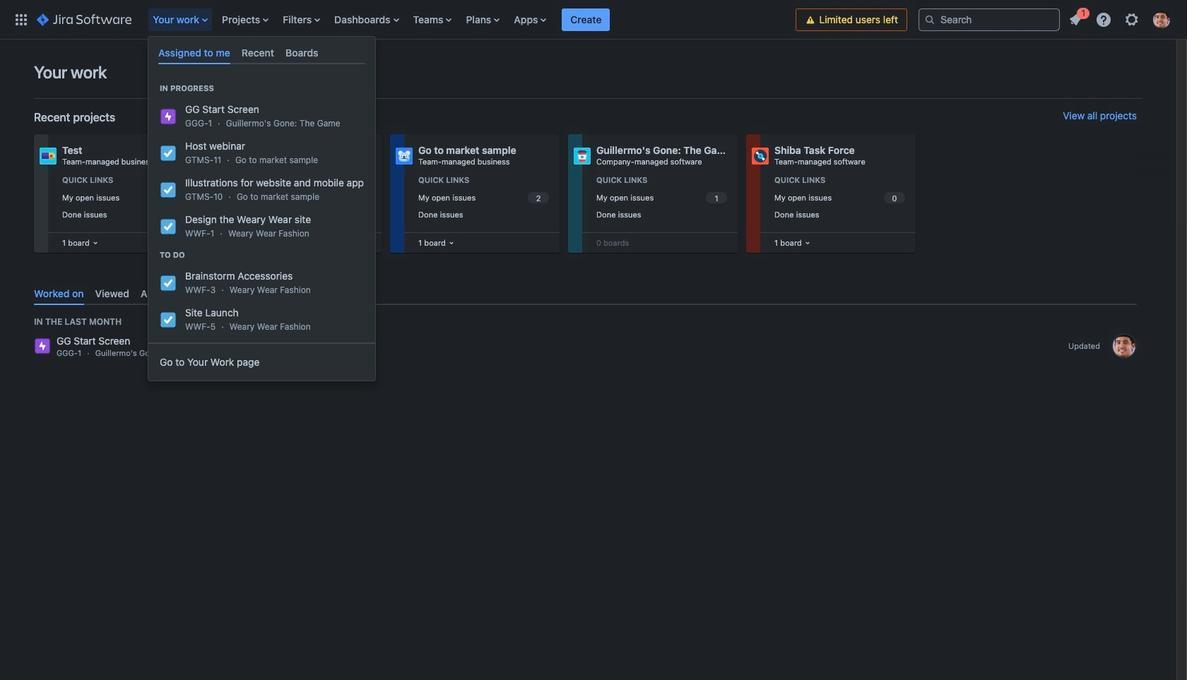 Task type: vqa. For each thing, say whether or not it's contained in the screenshot.
The Settings 'image'
yes



Task type: locate. For each thing, give the bounding box(es) containing it.
1 board image from the left
[[90, 238, 101, 249]]

list
[[146, 0, 796, 39], [1063, 5, 1179, 32]]

0 vertical spatial tab list
[[153, 41, 371, 64]]

2 horizontal spatial list item
[[1063, 5, 1090, 31]]

2 board image from the left
[[446, 238, 457, 249]]

jira software image
[[37, 11, 132, 28], [37, 11, 132, 28]]

1 horizontal spatial board image
[[446, 238, 457, 249]]

primary element
[[8, 0, 796, 39]]

banner
[[0, 0, 1188, 40]]

1 vertical spatial tab list
[[28, 282, 1143, 306]]

settings image
[[1124, 11, 1141, 28]]

list item for list to the right
[[1063, 5, 1090, 31]]

0 horizontal spatial list item
[[149, 0, 214, 39]]

2 heading from the top
[[148, 250, 375, 261]]

list item inside list
[[1063, 5, 1090, 31]]

0 vertical spatial heading
[[148, 83, 375, 94]]

tab list
[[153, 41, 371, 64], [28, 282, 1143, 306]]

1 vertical spatial heading
[[148, 250, 375, 261]]

1 horizontal spatial list item
[[562, 0, 610, 39]]

board image
[[802, 238, 814, 249]]

board image
[[90, 238, 101, 249], [446, 238, 457, 249]]

list item
[[149, 0, 214, 39], [562, 0, 610, 39], [1063, 5, 1090, 31]]

0 horizontal spatial board image
[[90, 238, 101, 249]]

your profile and settings image
[[1154, 11, 1171, 28]]

heading
[[148, 83, 375, 94], [148, 250, 375, 261]]

None search field
[[919, 8, 1061, 31]]



Task type: describe. For each thing, give the bounding box(es) containing it.
1 horizontal spatial list
[[1063, 5, 1179, 32]]

notifications image
[[1068, 11, 1085, 28]]

help image
[[1096, 11, 1113, 28]]

appswitcher icon image
[[13, 11, 30, 28]]

1 heading from the top
[[148, 83, 375, 94]]

0 horizontal spatial list
[[146, 0, 796, 39]]

Search field
[[919, 8, 1061, 31]]

search image
[[925, 14, 936, 25]]

list item for the leftmost list
[[149, 0, 214, 39]]



